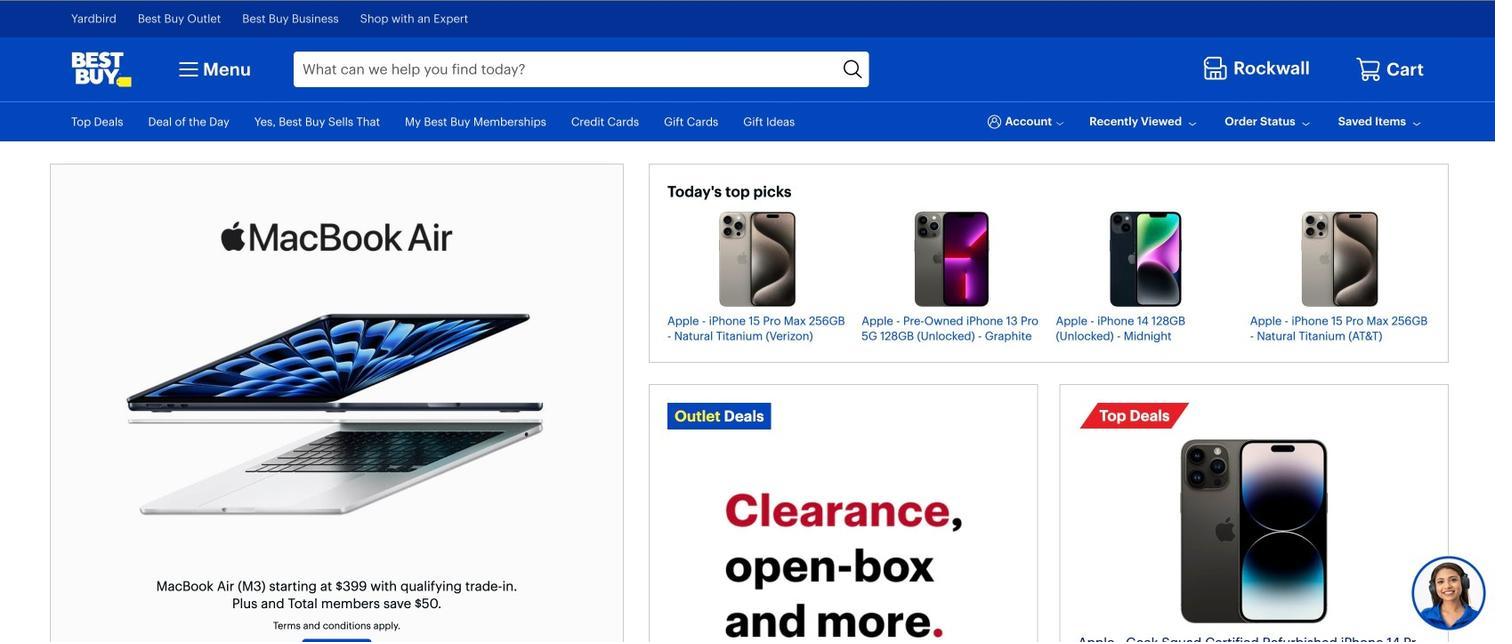 Task type: locate. For each thing, give the bounding box(es) containing it.
menu image
[[175, 55, 203, 84]]

Type to search. Navigate forward to hear suggestions text field
[[294, 52, 838, 87]]



Task type: vqa. For each thing, say whether or not it's contained in the screenshot.
CART link
no



Task type: describe. For each thing, give the bounding box(es) containing it.
bestbuy.com image
[[71, 52, 132, 87]]

cart icon image
[[1356, 56, 1383, 83]]

best buy help human beacon image
[[1412, 556, 1487, 632]]

utility element
[[71, 102, 1425, 141]]



